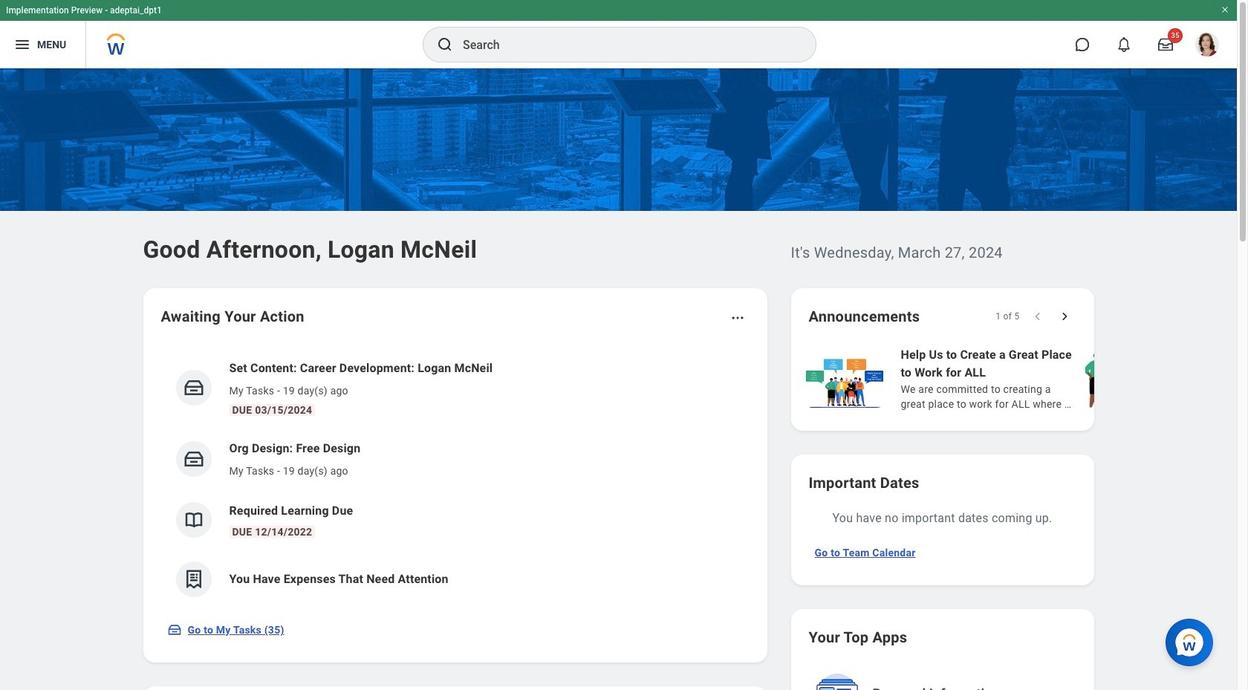 Task type: vqa. For each thing, say whether or not it's contained in the screenshot.
Related Actions icon
yes



Task type: describe. For each thing, give the bounding box(es) containing it.
chevron right small image
[[1057, 309, 1072, 324]]

profile logan mcneil image
[[1195, 33, 1219, 59]]

inbox large image
[[1158, 37, 1173, 52]]

inbox image
[[182, 377, 205, 399]]

book open image
[[182, 509, 205, 531]]

notifications large image
[[1117, 37, 1131, 52]]

search image
[[436, 36, 454, 53]]

chevron left small image
[[1030, 309, 1045, 324]]

0 vertical spatial inbox image
[[182, 448, 205, 470]]



Task type: locate. For each thing, give the bounding box(es) containing it.
banner
[[0, 0, 1237, 68]]

list
[[803, 345, 1248, 413], [161, 348, 749, 609]]

status
[[996, 311, 1020, 322]]

related actions image
[[730, 311, 745, 325]]

1 horizontal spatial list
[[803, 345, 1248, 413]]

justify image
[[13, 36, 31, 53]]

0 horizontal spatial inbox image
[[167, 623, 182, 637]]

Search Workday  search field
[[463, 28, 785, 61]]

inbox image
[[182, 448, 205, 470], [167, 623, 182, 637]]

1 vertical spatial inbox image
[[167, 623, 182, 637]]

dashboard expenses image
[[182, 568, 205, 591]]

close environment banner image
[[1221, 5, 1229, 14]]

main content
[[0, 68, 1248, 690]]

0 horizontal spatial list
[[161, 348, 749, 609]]

1 horizontal spatial inbox image
[[182, 448, 205, 470]]



